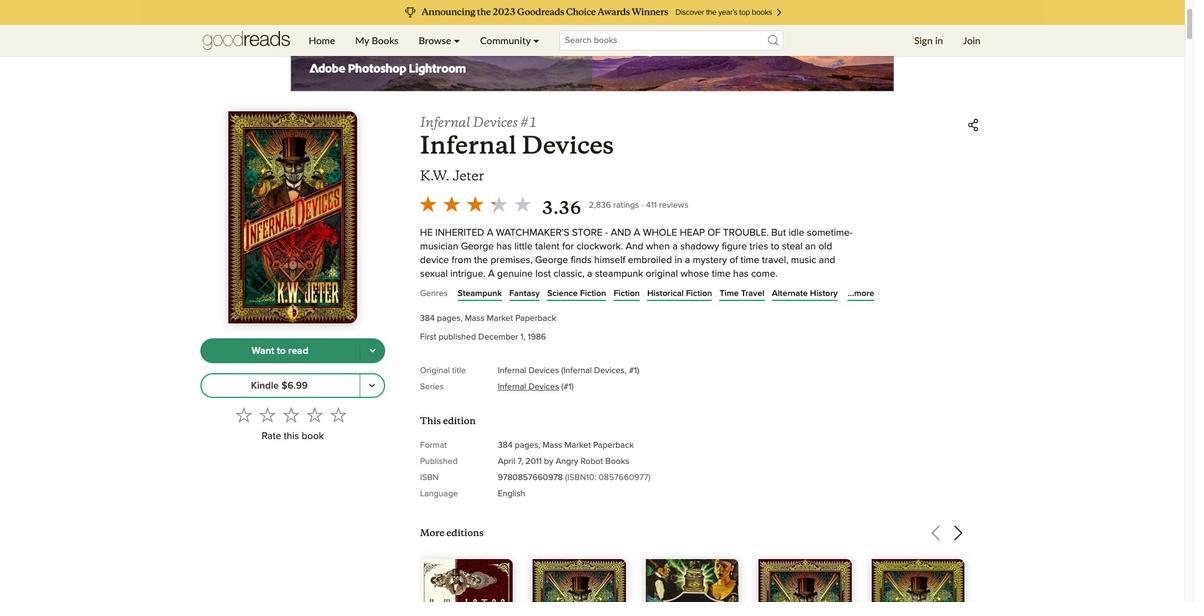 Task type: describe. For each thing, give the bounding box(es) containing it.
talent
[[535, 241, 560, 251]]

an
[[805, 241, 816, 251]]

more editions
[[420, 527, 484, 539]]

he
[[420, 228, 433, 238]]

browse
[[419, 34, 451, 46]]

sign
[[914, 34, 933, 46]]

▾ for community ▾
[[533, 34, 540, 46]]

0 horizontal spatial pages,
[[437, 314, 463, 323]]

community ▾
[[480, 34, 540, 46]]

embroiled
[[628, 255, 672, 265]]

0 horizontal spatial has
[[497, 241, 512, 251]]

a up the
[[487, 228, 493, 238]]

infernal devices link
[[498, 382, 559, 391]]

device
[[420, 255, 449, 265]]

trouble.
[[723, 228, 769, 238]]

2 book cover image from the left
[[533, 559, 626, 602]]

fantasy
[[509, 289, 540, 298]]

infernal for infernal devices (infernal devices, #1)
[[498, 366, 526, 375]]

top genres for this book element
[[420, 286, 985, 305]]

1 vertical spatial george
[[535, 255, 568, 265]]

to inside he inherited a watchmaker's store - and a whole heap of trouble. but idle sometime- musician george has little talent for clockwork. and when a shadowy figure tries to steal an old device from the premises, george finds himself embroiled in a mystery of time travel, music and sexual intrigue. a genuine lost classic, a steampunk original whose time has come.
[[771, 241, 780, 251]]

0857660977)
[[599, 473, 651, 482]]

home image
[[203, 25, 290, 56]]

idle
[[789, 228, 804, 238]]

rate this book
[[262, 432, 324, 441]]

my books
[[355, 34, 399, 46]]

join
[[963, 34, 981, 46]]

finds
[[571, 255, 592, 265]]

k.w. jeter link
[[420, 167, 484, 185]]

genres
[[420, 289, 448, 298]]

0 vertical spatial mass
[[465, 314, 485, 323]]

0 horizontal spatial george
[[461, 241, 494, 251]]

(#1)
[[561, 382, 574, 391]]

infernal for infernal devices #1 infernal devices
[[420, 114, 470, 131]]

whose
[[681, 269, 709, 279]]

travel,
[[762, 255, 789, 265]]

time
[[720, 289, 739, 298]]

more
[[420, 527, 444, 539]]

of
[[708, 228, 721, 238]]

1 vertical spatial books
[[605, 457, 629, 466]]

devices for infernal devices #1 infernal devices
[[473, 114, 518, 131]]

discover the winners for the best books of the year in the 2023 goodreads choice awards image
[[140, 0, 1045, 25]]

infernal for infernal devices (#1)
[[498, 382, 526, 391]]

historical fiction
[[647, 289, 712, 298]]

0 horizontal spatial paperback
[[515, 314, 556, 323]]

genuine
[[497, 269, 533, 279]]

fantasy link
[[509, 287, 540, 300]]

he inherited a watchmaker's store - and a whole heap of trouble. but idle sometime- musician george has little talent for clockwork. and when a shadowy figure tries to steal an old device from the premises, george finds himself embroiled in a mystery of time travel, music and sexual intrigue. a genuine lost classic, a steampunk original whose time has come.
[[420, 228, 853, 279]]

history
[[810, 289, 838, 298]]

kindle $6.99 link
[[200, 374, 360, 399]]

infernal up jeter
[[420, 130, 517, 161]]

books inside 'link'
[[372, 34, 399, 46]]

ratings
[[613, 201, 639, 210]]

alternate history link
[[772, 287, 838, 300]]

original title
[[420, 366, 466, 375]]

when
[[646, 241, 670, 251]]

4 book cover image from the left
[[759, 559, 852, 602]]

steal
[[782, 241, 803, 251]]

original
[[420, 366, 450, 375]]

inherited
[[435, 228, 484, 238]]

this edition
[[420, 415, 476, 427]]

to inside want to read button
[[277, 346, 286, 356]]

1 horizontal spatial 384
[[498, 441, 513, 450]]

original
[[646, 269, 678, 279]]

infernal devices (#1)
[[498, 382, 574, 391]]

music
[[791, 255, 816, 265]]

5 book cover image from the left
[[872, 559, 965, 602]]

a up and
[[634, 228, 640, 238]]

1986
[[528, 333, 546, 341]]

clockwork.
[[577, 241, 623, 251]]

title
[[452, 366, 466, 375]]

...more
[[848, 289, 874, 298]]

devices,
[[594, 366, 627, 375]]

want to read
[[252, 346, 308, 356]]

robot
[[581, 457, 603, 466]]

mystery
[[693, 255, 727, 265]]

▾ for browse ▾
[[454, 34, 460, 46]]

whole
[[643, 228, 677, 238]]

musician
[[420, 241, 458, 251]]

alternate
[[772, 289, 808, 298]]

for
[[562, 241, 574, 251]]

2011
[[526, 457, 542, 466]]

and
[[626, 241, 644, 251]]

7,
[[518, 457, 523, 466]]

0 horizontal spatial market
[[487, 314, 513, 323]]

0 horizontal spatial time
[[712, 269, 731, 279]]

heap
[[680, 228, 705, 238]]

historical fiction link
[[647, 287, 712, 300]]

sign in link
[[904, 25, 953, 56]]

community ▾ link
[[470, 25, 550, 56]]

0 vertical spatial 384 pages, mass market paperback
[[420, 314, 556, 323]]

the
[[474, 255, 488, 265]]

in inside sign in link
[[935, 34, 943, 46]]

rate this book element
[[200, 404, 385, 446]]

9780857660978 (isbn10: 0857660977)
[[498, 473, 651, 482]]

devices for infernal devices (infernal devices, #1)
[[529, 366, 559, 375]]

rate 1 out of 5 image
[[236, 407, 252, 423]]

411 reviews
[[646, 201, 689, 210]]

first
[[420, 333, 436, 341]]

average rating of 3.36 stars. figure
[[416, 192, 589, 220]]

3 book cover image from the left
[[646, 559, 739, 602]]

editions
[[447, 527, 484, 539]]

1 horizontal spatial market
[[565, 441, 591, 450]]

my books link
[[345, 25, 409, 56]]

rate 2 out of 5 image
[[259, 407, 275, 423]]

but
[[771, 228, 786, 238]]

sign in
[[914, 34, 943, 46]]

this
[[420, 415, 441, 427]]



Task type: locate. For each thing, give the bounding box(es) containing it.
science fiction link
[[547, 287, 606, 300]]

book
[[302, 432, 324, 441]]

book cover image
[[420, 559, 513, 602], [533, 559, 626, 602], [646, 559, 739, 602], [759, 559, 852, 602], [872, 559, 965, 602]]

time travel link
[[720, 287, 765, 300]]

browse ▾ link
[[409, 25, 470, 56]]

384 up april
[[498, 441, 513, 450]]

1 horizontal spatial fiction
[[614, 289, 640, 298]]

time right the of
[[741, 255, 760, 265]]

2,836 ratings and 411 reviews figure
[[589, 197, 689, 212]]

paperback up 1986
[[515, 314, 556, 323]]

want to read button
[[200, 339, 360, 364]]

2 ▾ from the left
[[533, 34, 540, 46]]

to up travel,
[[771, 241, 780, 251]]

december
[[478, 333, 518, 341]]

1 vertical spatial a
[[685, 255, 690, 265]]

books up the 0857660977)
[[605, 457, 629, 466]]

himself
[[594, 255, 625, 265]]

infernal up the infernal devices link
[[498, 366, 526, 375]]

my
[[355, 34, 369, 46]]

rate 3 out of 5 image
[[283, 407, 299, 423]]

0 vertical spatial 384
[[420, 314, 435, 323]]

0 vertical spatial has
[[497, 241, 512, 251]]

a right the when
[[673, 241, 678, 251]]

series
[[420, 382, 444, 391]]

1 horizontal spatial ▾
[[533, 34, 540, 46]]

1 horizontal spatial paperback
[[593, 441, 634, 450]]

(infernal
[[561, 366, 592, 375]]

steampunk
[[458, 289, 502, 298]]

in inside he inherited a watchmaker's store - and a whole heap of trouble. but idle sometime- musician george has little talent for clockwork. and when a shadowy figure tries to steal an old device from the premises, george finds himself embroiled in a mystery of time travel, music and sexual intrigue. a genuine lost classic, a steampunk original whose time has come.
[[675, 255, 682, 265]]

1 vertical spatial has
[[733, 269, 749, 279]]

1 vertical spatial in
[[675, 255, 682, 265]]

come.
[[751, 269, 778, 279]]

by
[[544, 457, 553, 466]]

market up angry
[[565, 441, 591, 450]]

in up whose
[[675, 255, 682, 265]]

science fiction
[[547, 289, 606, 298]]

rating 0 out of 5 group
[[232, 404, 350, 427]]

▾ right browse
[[454, 34, 460, 46]]

april
[[498, 457, 515, 466]]

(isbn10:
[[565, 473, 596, 482]]

infernal
[[420, 114, 470, 131], [420, 130, 517, 161], [498, 366, 526, 375], [498, 382, 526, 391]]

published
[[420, 457, 458, 466]]

fiction for science fiction
[[580, 289, 606, 298]]

steampunk link
[[458, 287, 502, 300]]

0 vertical spatial market
[[487, 314, 513, 323]]

1 horizontal spatial george
[[535, 255, 568, 265]]

language
[[420, 490, 458, 498]]

mass
[[465, 314, 485, 323], [543, 441, 562, 450]]

infernal devices (infernal devices, #1)
[[498, 366, 639, 375]]

#1
[[520, 114, 537, 131]]

devices
[[473, 114, 518, 131], [522, 130, 614, 161], [529, 366, 559, 375], [529, 382, 559, 391]]

figure
[[722, 241, 747, 251]]

2 vertical spatial a
[[587, 269, 592, 279]]

mass up by
[[543, 441, 562, 450]]

kindle
[[251, 381, 279, 391]]

rating 3.36 out of 5 image
[[416, 192, 535, 216]]

fiction down whose
[[686, 289, 712, 298]]

has down the of
[[733, 269, 749, 279]]

book title: infernal devices element
[[420, 130, 614, 161]]

1 vertical spatial to
[[277, 346, 286, 356]]

3.36
[[542, 197, 581, 219]]

▾
[[454, 34, 460, 46], [533, 34, 540, 46]]

384 pages, mass market paperback up first published december 1, 1986
[[420, 314, 556, 323]]

in right sign
[[935, 34, 943, 46]]

community
[[480, 34, 531, 46]]

0 horizontal spatial a
[[587, 269, 592, 279]]

and
[[819, 255, 835, 265]]

1 vertical spatial time
[[712, 269, 731, 279]]

1 book cover image from the left
[[420, 559, 513, 602]]

market
[[487, 314, 513, 323], [565, 441, 591, 450]]

rate 4 out of 5 image
[[306, 407, 323, 423]]

little
[[514, 241, 533, 251]]

1 horizontal spatial has
[[733, 269, 749, 279]]

#1)
[[629, 366, 639, 375]]

watchmaker's
[[496, 228, 570, 238]]

isbn
[[420, 473, 439, 482]]

from
[[452, 255, 471, 265]]

george
[[461, 241, 494, 251], [535, 255, 568, 265]]

infernal devices #1 infernal devices
[[420, 114, 614, 161]]

pages,
[[437, 314, 463, 323], [515, 441, 540, 450]]

384 pages, mass market paperback
[[420, 314, 556, 323], [498, 441, 634, 450]]

0 vertical spatial pages,
[[437, 314, 463, 323]]

384
[[420, 314, 435, 323], [498, 441, 513, 450]]

tries
[[750, 241, 768, 251]]

to left read
[[277, 346, 286, 356]]

0 horizontal spatial mass
[[465, 314, 485, 323]]

historical
[[647, 289, 684, 298]]

1 horizontal spatial to
[[771, 241, 780, 251]]

0 horizontal spatial books
[[372, 34, 399, 46]]

▾ right community
[[533, 34, 540, 46]]

books
[[372, 34, 399, 46], [605, 457, 629, 466]]

2,836
[[589, 201, 611, 210]]

384 up first
[[420, 314, 435, 323]]

alternate history
[[772, 289, 838, 298]]

jeter
[[453, 167, 484, 184]]

edition
[[443, 415, 476, 427]]

$6.99
[[281, 381, 308, 391]]

1 vertical spatial mass
[[543, 441, 562, 450]]

1 horizontal spatial pages,
[[515, 441, 540, 450]]

devices for infernal devices (#1)
[[529, 382, 559, 391]]

0 vertical spatial time
[[741, 255, 760, 265]]

384 pages, mass market paperback up angry
[[498, 441, 634, 450]]

market up december
[[487, 314, 513, 323]]

sometime-
[[807, 228, 853, 238]]

george down "talent"
[[535, 255, 568, 265]]

1 vertical spatial paperback
[[593, 441, 634, 450]]

infernal up k.w. jeter
[[420, 114, 470, 131]]

rate 5 out of 5 image
[[330, 407, 346, 423]]

has up "premises,"
[[497, 241, 512, 251]]

a up whose
[[685, 255, 690, 265]]

0 vertical spatial a
[[673, 241, 678, 251]]

1 vertical spatial 384 pages, mass market paperback
[[498, 441, 634, 450]]

1 horizontal spatial a
[[673, 241, 678, 251]]

0 vertical spatial to
[[771, 241, 780, 251]]

0 vertical spatial books
[[372, 34, 399, 46]]

paperback up robot
[[593, 441, 634, 450]]

None search field
[[550, 30, 793, 50]]

1 vertical spatial 384
[[498, 441, 513, 450]]

a up steampunk
[[488, 269, 495, 279]]

2,836 ratings
[[589, 201, 639, 210]]

angry
[[556, 457, 578, 466]]

reviews
[[659, 201, 689, 210]]

1 ▾ from the left
[[454, 34, 460, 46]]

time travel
[[720, 289, 765, 298]]

0 horizontal spatial in
[[675, 255, 682, 265]]

time down the mystery
[[712, 269, 731, 279]]

infernal down 1,
[[498, 382, 526, 391]]

k.w.
[[420, 167, 450, 184]]

and
[[611, 228, 631, 238]]

george up the
[[461, 241, 494, 251]]

2 horizontal spatial a
[[685, 255, 690, 265]]

read
[[288, 346, 308, 356]]

pages, up "published"
[[437, 314, 463, 323]]

2 horizontal spatial fiction
[[686, 289, 712, 298]]

advertisement region
[[291, 0, 894, 91]]

1 horizontal spatial books
[[605, 457, 629, 466]]

intrigue.
[[450, 269, 486, 279]]

fiction down steampunk
[[614, 289, 640, 298]]

1 horizontal spatial time
[[741, 255, 760, 265]]

2 fiction from the left
[[614, 289, 640, 298]]

home
[[309, 34, 335, 46]]

1 vertical spatial pages,
[[515, 441, 540, 450]]

join link
[[953, 25, 991, 56]]

411
[[646, 201, 657, 210]]

0 horizontal spatial fiction
[[580, 289, 606, 298]]

fiction right science
[[580, 289, 606, 298]]

time
[[741, 255, 760, 265], [712, 269, 731, 279]]

fiction link
[[614, 287, 640, 300]]

april 7, 2011 by angry robot books
[[498, 457, 629, 466]]

0 horizontal spatial to
[[277, 346, 286, 356]]

mass up first published december 1, 1986
[[465, 314, 485, 323]]

sexual
[[420, 269, 448, 279]]

fiction for historical fiction
[[686, 289, 712, 298]]

books right my
[[372, 34, 399, 46]]

k.w. jeter
[[420, 167, 484, 184]]

3 fiction from the left
[[686, 289, 712, 298]]

to
[[771, 241, 780, 251], [277, 346, 286, 356]]

1 horizontal spatial in
[[935, 34, 943, 46]]

0 vertical spatial in
[[935, 34, 943, 46]]

0 horizontal spatial ▾
[[454, 34, 460, 46]]

1 horizontal spatial mass
[[543, 441, 562, 450]]

a down finds
[[587, 269, 592, 279]]

1 fiction from the left
[[580, 289, 606, 298]]

0 horizontal spatial 384
[[420, 314, 435, 323]]

1 vertical spatial market
[[565, 441, 591, 450]]

want
[[252, 346, 274, 356]]

-
[[605, 228, 608, 238]]

Search by book title or ISBN text field
[[559, 30, 784, 50]]

0 vertical spatial paperback
[[515, 314, 556, 323]]

english
[[498, 490, 525, 498]]

0 vertical spatial george
[[461, 241, 494, 251]]

shadowy
[[680, 241, 719, 251]]

pages, up 2011
[[515, 441, 540, 450]]

old
[[819, 241, 832, 251]]

paperback
[[515, 314, 556, 323], [593, 441, 634, 450]]

9780857660978
[[498, 473, 563, 482]]



Task type: vqa. For each thing, say whether or not it's contained in the screenshot.
menu containing Home
no



